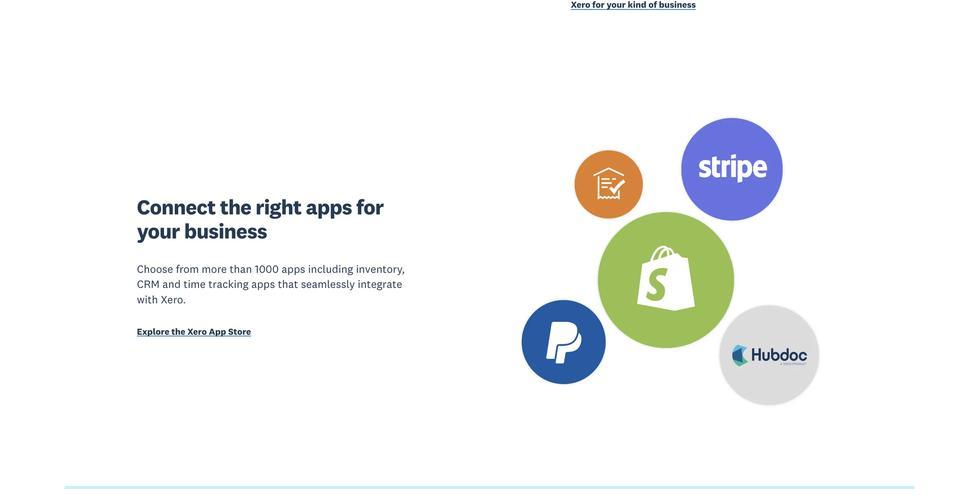 Task type: vqa. For each thing, say whether or not it's contained in the screenshot.
the left you
no



Task type: locate. For each thing, give the bounding box(es) containing it.
the inside connect the right apps for your business
[[220, 194, 251, 220]]

apps up that
[[282, 262, 305, 276]]

choose from more than 1000 apps including inventory, crm and time tracking apps that seamlessly integrate with xero.
[[137, 262, 405, 307]]

right
[[256, 194, 302, 220]]

0 horizontal spatial the
[[171, 326, 185, 338]]

0 vertical spatial apps
[[306, 194, 352, 220]]

business
[[184, 218, 267, 245]]

crm
[[137, 278, 160, 292]]

2 vertical spatial apps
[[251, 278, 275, 292]]

choose
[[137, 262, 173, 276]]

with
[[137, 293, 158, 307]]

the left xero
[[171, 326, 185, 338]]

integrate
[[358, 278, 402, 292]]

explore the xero app store link
[[137, 326, 408, 340]]

explore
[[137, 326, 169, 338]]

apps left for
[[306, 194, 352, 220]]

xero
[[187, 326, 207, 338]]

1 vertical spatial the
[[171, 326, 185, 338]]

0 vertical spatial the
[[220, 194, 251, 220]]

the left the right
[[220, 194, 251, 220]]

apps down 1000 on the left bottom of page
[[251, 278, 275, 292]]

1 vertical spatial apps
[[282, 262, 305, 276]]

time
[[183, 278, 206, 292]]

the for explore
[[171, 326, 185, 338]]

seamlessly
[[301, 278, 355, 292]]

the
[[220, 194, 251, 220], [171, 326, 185, 338]]

store
[[228, 326, 251, 338]]

2 horizontal spatial apps
[[306, 194, 352, 220]]

1 horizontal spatial the
[[220, 194, 251, 220]]

0 horizontal spatial apps
[[251, 278, 275, 292]]

apps
[[306, 194, 352, 220], [282, 262, 305, 276], [251, 278, 275, 292]]

more
[[202, 262, 227, 276]]

1 horizontal spatial apps
[[282, 262, 305, 276]]



Task type: describe. For each thing, give the bounding box(es) containing it.
explore the xero app store
[[137, 326, 251, 338]]

inventory,
[[356, 262, 405, 276]]

apps inside connect the right apps for your business
[[306, 194, 352, 220]]

your
[[137, 218, 180, 245]]

logos of several popular apps, aincluding shopify and  stripe  that connect to xero. image
[[499, 95, 842, 439]]

1000
[[255, 262, 279, 276]]

xero.
[[161, 293, 186, 307]]

for
[[356, 194, 384, 220]]

from
[[176, 262, 199, 276]]

than
[[230, 262, 252, 276]]

connect
[[137, 194, 216, 220]]

tracking
[[208, 278, 249, 292]]

including
[[308, 262, 353, 276]]

and
[[162, 278, 181, 292]]

that
[[278, 278, 298, 292]]

app
[[209, 326, 226, 338]]

the for connect
[[220, 194, 251, 220]]

connect the right apps for your business
[[137, 194, 384, 245]]



